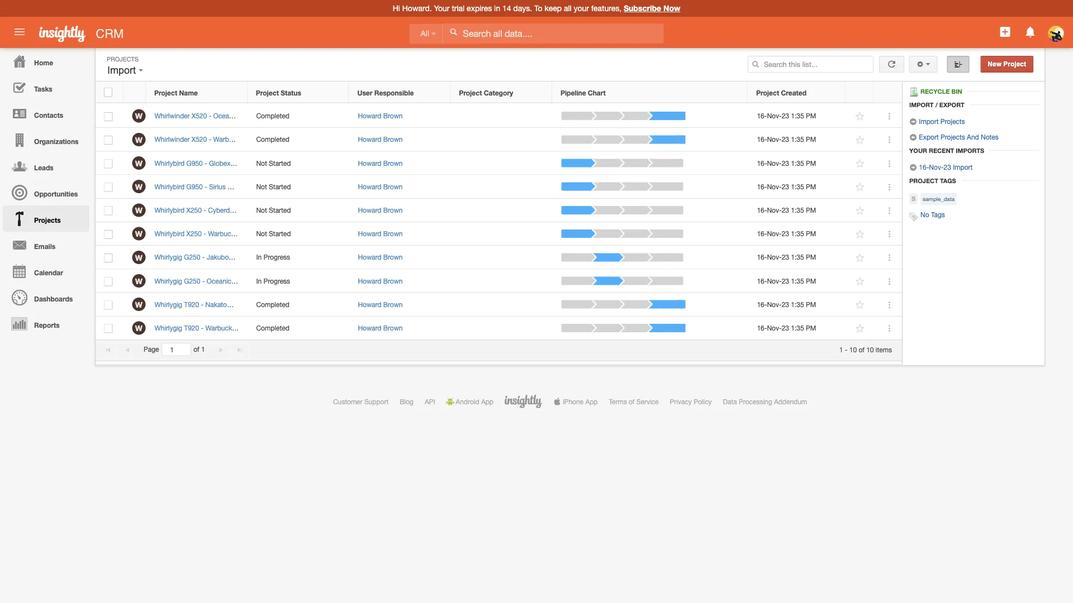 Task type: vqa. For each thing, say whether or not it's contained in the screenshot.


Task type: locate. For each thing, give the bounding box(es) containing it.
1 w link from the top
[[132, 109, 146, 123]]

1 vertical spatial oceanic
[[207, 277, 231, 285]]

cell for martin
[[451, 175, 553, 199]]

circle arrow right image up circle arrow left icon
[[909, 118, 917, 126]]

circle arrow left image
[[909, 134, 917, 141]]

x250
[[186, 206, 202, 214], [186, 230, 202, 238]]

projects up 'your recent imports'
[[941, 133, 965, 141]]

completed down project status
[[256, 112, 289, 120]]

x520 down 'name'
[[192, 112, 207, 120]]

w for whirlygig g250 - oceanic airlines - mark sakda
[[135, 277, 143, 286]]

pipeline chart
[[561, 89, 606, 97]]

w row
[[96, 105, 902, 128], [96, 128, 902, 152], [96, 152, 902, 175], [96, 175, 902, 199], [96, 199, 902, 222], [96, 222, 902, 246], [96, 246, 902, 270], [96, 270, 902, 293], [96, 293, 902, 317], [96, 317, 902, 340]]

whirlygig for whirlygig t920 - nakatomi trading corp. - samantha wright
[[155, 301, 182, 309]]

industries down systems
[[240, 230, 269, 238]]

howard for mills
[[358, 136, 381, 143]]

6 howard brown link from the top
[[358, 230, 403, 238]]

whirlybird x250 - warbucks industries - carlos smith link
[[155, 230, 320, 238]]

2 howard brown from the top
[[358, 136, 403, 143]]

16-nov-23 1:35 pm cell for lane
[[748, 246, 846, 270]]

features,
[[591, 4, 622, 13]]

1 horizontal spatial of
[[629, 398, 635, 406]]

keep
[[545, 4, 562, 13]]

iphone app link
[[553, 398, 598, 406]]

dashboards
[[34, 295, 73, 303]]

5 follow image from the top
[[855, 253, 866, 263]]

2 vertical spatial industries
[[237, 324, 267, 332]]

nov- for allen
[[767, 112, 782, 120]]

9 pm from the top
[[806, 301, 816, 309]]

progress for mark
[[264, 277, 290, 285]]

0 horizontal spatial 10
[[849, 346, 857, 354]]

import down /
[[919, 117, 939, 125]]

0 horizontal spatial your
[[434, 4, 450, 13]]

16-nov-23 1:35 pm for nicole
[[757, 206, 816, 214]]

contacts link
[[3, 101, 89, 127]]

1 horizontal spatial 1
[[839, 346, 843, 354]]

not started cell down roger
[[248, 152, 349, 175]]

2 10 from the left
[[867, 346, 874, 354]]

0 vertical spatial t920
[[184, 301, 199, 309]]

- left nakatomi
[[201, 301, 204, 309]]

2 circle arrow right image from the top
[[909, 164, 917, 172]]

not started cell for martin
[[248, 175, 349, 199]]

1 pm from the top
[[806, 112, 816, 120]]

g250 down whirlygig g250 - jakubowski llc - barbara lane
[[184, 277, 200, 285]]

2 t920 from the top
[[184, 324, 199, 332]]

in for mark
[[256, 277, 262, 285]]

lee
[[257, 159, 267, 167]]

5 16-nov-23 1:35 pm cell from the top
[[748, 199, 846, 222]]

1 horizontal spatial 10
[[867, 346, 874, 354]]

import down crm
[[107, 65, 139, 76]]

16- for mills
[[757, 136, 767, 143]]

circle arrow right image for import projects
[[909, 118, 917, 126]]

23 for lane
[[782, 254, 789, 261]]

cyberdyne
[[208, 206, 241, 214]]

in progress down the barbara
[[256, 277, 290, 285]]

not right albert
[[256, 159, 267, 167]]

cell
[[451, 105, 553, 128], [451, 128, 553, 152], [96, 152, 124, 175], [451, 152, 553, 175], [451, 175, 553, 199], [451, 199, 553, 222], [451, 222, 553, 246], [451, 246, 553, 270], [451, 270, 553, 293], [451, 293, 553, 317], [451, 317, 553, 340]]

16-nov-23 1:35 pm for miyazaki
[[757, 324, 816, 332]]

- left wayne at bottom
[[268, 324, 271, 332]]

1 vertical spatial whirlwinder
[[155, 136, 190, 143]]

your down circle arrow left icon
[[909, 147, 927, 154]]

export right circle arrow left icon
[[919, 133, 939, 141]]

no tags
[[921, 211, 945, 219]]

not started cell up nicole
[[248, 175, 349, 199]]

1:35 for nicole
[[791, 206, 804, 214]]

1 not started from the top
[[256, 159, 291, 167]]

llc
[[244, 254, 256, 261]]

mark
[[261, 277, 277, 285]]

leads
[[34, 164, 54, 172]]

7 howard brown from the top
[[358, 254, 403, 261]]

in progress cell down smith
[[248, 246, 349, 270]]

completed cell down status
[[248, 105, 349, 128]]

/
[[936, 101, 938, 108]]

5 brown from the top
[[383, 206, 403, 214]]

16-nov-23 1:35 pm cell
[[748, 105, 846, 128], [748, 128, 846, 152], [748, 152, 846, 175], [748, 175, 846, 199], [748, 199, 846, 222], [748, 222, 846, 246], [748, 246, 846, 270], [748, 270, 846, 293], [748, 293, 846, 317], [748, 317, 846, 340]]

w for whirlybird x250 - cyberdyne systems corp. - nicole gomez
[[135, 206, 143, 215]]

- up whirlwinder x520 - warbucks industries - roger mills
[[209, 112, 211, 120]]

industries down the whirlygig t920 - nakatomi trading corp. - samantha wright link
[[237, 324, 267, 332]]

1 w from the top
[[135, 112, 143, 121]]

16-nov-23 1:35 pm for mills
[[757, 136, 816, 143]]

howard brown link
[[358, 112, 403, 120], [358, 136, 403, 143], [358, 159, 403, 167], [358, 183, 403, 191], [358, 206, 403, 214], [358, 230, 403, 238], [358, 254, 403, 261], [358, 277, 403, 285], [358, 301, 403, 309], [358, 324, 403, 332]]

1 completed cell from the top
[[248, 105, 349, 128]]

8 w from the top
[[135, 277, 143, 286]]

not started down martin
[[256, 206, 291, 214]]

8 1:35 from the top
[[791, 277, 804, 285]]

None checkbox
[[104, 159, 113, 168], [104, 183, 113, 192], [104, 207, 113, 216], [104, 277, 113, 286], [104, 325, 113, 334], [104, 159, 113, 168], [104, 183, 113, 192], [104, 207, 113, 216], [104, 277, 113, 286], [104, 325, 113, 334]]

4 1:35 from the top
[[791, 183, 804, 191]]

howard brown for mills
[[358, 136, 403, 143]]

completed cell
[[248, 105, 349, 128], [248, 128, 349, 152], [248, 293, 349, 317], [248, 317, 349, 340]]

1 in progress cell from the top
[[248, 246, 349, 270]]

whirlwinder for whirlwinder x520 - oceanic airlines - cynthia allen
[[155, 112, 190, 120]]

howard brown link for allen
[[358, 112, 403, 120]]

8 pm from the top
[[806, 277, 816, 285]]

9 w link from the top
[[132, 298, 146, 311]]

16-nov-23 1:35 pm
[[757, 112, 816, 120], [757, 136, 816, 143], [757, 159, 816, 167], [757, 183, 816, 191], [757, 206, 816, 214], [757, 230, 816, 238], [757, 254, 816, 261], [757, 277, 816, 285], [757, 301, 816, 309], [757, 324, 816, 332]]

1 vertical spatial export
[[919, 133, 939, 141]]

9 howard from the top
[[358, 301, 381, 309]]

23 for sakda
[[782, 277, 789, 285]]

not started up martin
[[256, 159, 291, 167]]

7 follow image from the top
[[855, 300, 866, 311]]

whirlybird for whirlybird x250 - warbucks industries - carlos smith
[[155, 230, 185, 238]]

in left the barbara
[[256, 254, 262, 261]]

in progress up mark
[[256, 254, 290, 261]]

23 for martin
[[782, 183, 789, 191]]

service
[[637, 398, 659, 406]]

circle arrow right image
[[909, 118, 917, 126], [909, 164, 917, 172]]

1 vertical spatial corp.
[[270, 206, 287, 214]]

all
[[564, 4, 572, 13]]

completed for roger
[[256, 136, 289, 143]]

imports
[[956, 147, 984, 154]]

2 x250 from the top
[[186, 230, 202, 238]]

industries up lee
[[245, 136, 274, 143]]

nov- for miyazaki
[[767, 324, 782, 332]]

whirlwinder up whirlybird g950 - globex - albert lee
[[155, 136, 190, 143]]

3 not started from the top
[[256, 206, 291, 214]]

23
[[782, 112, 789, 120], [782, 136, 789, 143], [782, 159, 789, 167], [944, 163, 951, 171], [782, 183, 789, 191], [782, 206, 789, 214], [782, 230, 789, 238], [782, 254, 789, 261], [782, 277, 789, 285], [782, 301, 789, 309], [782, 324, 789, 332]]

in progress cell for sakda
[[248, 270, 349, 293]]

import for import / export
[[909, 101, 934, 108]]

mills
[[301, 136, 314, 143]]

2 16-nov-23 1:35 pm cell from the top
[[748, 128, 846, 152]]

6 16-nov-23 1:35 pm cell from the top
[[748, 222, 846, 246]]

23 for nicole
[[782, 206, 789, 214]]

data processing addendum
[[723, 398, 807, 406]]

import left /
[[909, 101, 934, 108]]

import / export
[[909, 101, 965, 108]]

4 whirlygig from the top
[[155, 324, 182, 332]]

16-nov-23 1:35 pm for samantha
[[757, 301, 816, 309]]

airlines up whirlwinder x520 - warbucks industries - roger mills link at the top of page
[[240, 112, 262, 120]]

app right android
[[481, 398, 494, 406]]

0 vertical spatial follow image
[[855, 158, 866, 169]]

0 vertical spatial circle arrow right image
[[909, 118, 917, 126]]

whirlwinder down the project name
[[155, 112, 190, 120]]

corp. right sirius at the top of the page
[[228, 183, 244, 191]]

3 not started cell from the top
[[248, 199, 349, 222]]

4 completed cell from the top
[[248, 317, 349, 340]]

10 w link from the top
[[132, 322, 146, 335]]

not started cell up lane
[[248, 222, 349, 246]]

g950 left sirius at the top of the page
[[186, 183, 203, 191]]

whirlygig t920 - warbucks industries - wayne miyazaki
[[155, 324, 321, 332]]

1 vertical spatial in
[[256, 277, 262, 285]]

not started cell
[[248, 152, 349, 175], [248, 175, 349, 199], [248, 199, 349, 222], [248, 222, 349, 246]]

2 completed cell from the top
[[248, 128, 349, 152]]

1 vertical spatial in progress
[[256, 277, 290, 285]]

1 x250 from the top
[[186, 206, 202, 214]]

w for whirlwinder x520 - oceanic airlines - cynthia allen
[[135, 112, 143, 121]]

7 w row from the top
[[96, 246, 902, 270]]

14
[[502, 4, 511, 13]]

not
[[256, 159, 267, 167], [256, 183, 267, 191], [256, 206, 267, 214], [256, 230, 267, 238]]

project left 'name'
[[154, 89, 177, 97]]

export
[[940, 101, 965, 108], [919, 133, 939, 141]]

1 vertical spatial t920
[[184, 324, 199, 332]]

howard brown for allen
[[358, 112, 403, 120]]

- left carlos
[[271, 230, 274, 238]]

row
[[96, 82, 902, 103]]

completed
[[256, 112, 289, 120], [256, 136, 289, 143], [256, 301, 289, 309], [256, 324, 289, 332]]

1 vertical spatial x520
[[192, 136, 207, 143]]

x250 up whirlygig g250 - jakubowski llc - barbara lane
[[186, 230, 202, 238]]

all
[[421, 29, 429, 38]]

oceanic for x520
[[213, 112, 238, 120]]

progress
[[264, 254, 290, 261], [264, 277, 290, 285]]

1 g250 from the top
[[184, 254, 200, 261]]

0 vertical spatial x520
[[192, 112, 207, 120]]

cell for allen
[[451, 105, 553, 128]]

2 started from the top
[[269, 183, 291, 191]]

project for project created
[[756, 89, 779, 97]]

in progress cell
[[248, 246, 349, 270], [248, 270, 349, 293]]

0 vertical spatial progress
[[264, 254, 290, 261]]

support
[[364, 398, 389, 406]]

1 vertical spatial x250
[[186, 230, 202, 238]]

6 howard from the top
[[358, 230, 381, 238]]

1 started from the top
[[269, 159, 291, 167]]

1 follow image from the top
[[855, 158, 866, 169]]

oceanic up whirlwinder x520 - warbucks industries - roger mills
[[213, 112, 238, 120]]

1 completed from the top
[[256, 112, 289, 120]]

howard for martin
[[358, 183, 381, 191]]

0 vertical spatial x250
[[186, 206, 202, 214]]

projects inside "projects" link
[[34, 216, 61, 224]]

follow image for whirlybird g950 - globex - albert lee
[[855, 158, 866, 169]]

not started cell up smith
[[248, 199, 349, 222]]

all link
[[409, 24, 443, 44]]

new project
[[988, 60, 1026, 68]]

not down tina
[[256, 206, 267, 214]]

import down imports
[[953, 163, 973, 171]]

9 brown from the top
[[383, 301, 403, 309]]

howard.
[[402, 4, 432, 13]]

0 vertical spatial your
[[434, 4, 450, 13]]

g950 for sirius
[[186, 183, 203, 191]]

1 whirlybird from the top
[[155, 159, 185, 167]]

show sidebar image
[[954, 60, 962, 68]]

emails link
[[3, 232, 89, 258]]

started up the barbara
[[269, 230, 291, 238]]

23 for smith
[[782, 230, 789, 238]]

pm for allen
[[806, 112, 816, 120]]

2 w row from the top
[[96, 128, 902, 152]]

- left roger
[[276, 136, 279, 143]]

3 w link from the top
[[132, 157, 146, 170]]

7 pm from the top
[[806, 254, 816, 261]]

None checkbox
[[104, 88, 112, 97], [104, 112, 113, 121], [104, 136, 113, 145], [104, 230, 113, 239], [104, 254, 113, 263], [104, 301, 113, 310], [104, 88, 112, 97], [104, 112, 113, 121], [104, 136, 113, 145], [104, 230, 113, 239], [104, 254, 113, 263], [104, 301, 113, 310]]

0 horizontal spatial 1
[[201, 346, 205, 354]]

- left sirius at the top of the page
[[205, 183, 207, 191]]

project left category
[[459, 89, 482, 97]]

howard for nicole
[[358, 206, 381, 214]]

1 vertical spatial industries
[[240, 230, 269, 238]]

2 vertical spatial warbucks
[[205, 324, 235, 332]]

1 left items
[[839, 346, 843, 354]]

oceanic up nakatomi
[[207, 277, 231, 285]]

7 w from the top
[[135, 253, 143, 262]]

industries
[[245, 136, 274, 143], [240, 230, 269, 238], [237, 324, 267, 332]]

progress for barbara
[[264, 254, 290, 261]]

0 vertical spatial industries
[[245, 136, 274, 143]]

in progress cell up samantha
[[248, 270, 349, 293]]

2 16-nov-23 1:35 pm from the top
[[757, 136, 816, 143]]

app
[[481, 398, 494, 406], [585, 398, 598, 406]]

16-nov-23 1:35 pm for sakda
[[757, 277, 816, 285]]

completed down the whirlygig t920 - nakatomi trading corp. - samantha wright link
[[256, 324, 289, 332]]

follow image for whirlygig t920 - warbucks industries - wayne miyazaki
[[855, 324, 866, 334]]

circle arrow right image inside import projects link
[[909, 118, 917, 126]]

0 vertical spatial export
[[940, 101, 965, 108]]

1 in from the top
[[256, 254, 262, 261]]

martin
[[265, 183, 284, 191]]

not started down lee
[[256, 183, 291, 191]]

not started cell for nicole
[[248, 199, 349, 222]]

brown for sakda
[[383, 277, 403, 285]]

g250 for oceanic
[[184, 277, 200, 285]]

9 16-nov-23 1:35 pm cell from the top
[[748, 293, 846, 317]]

2 w from the top
[[135, 135, 143, 144]]

not down lee
[[256, 183, 267, 191]]

8 w link from the top
[[132, 274, 146, 288]]

1 horizontal spatial app
[[585, 398, 598, 406]]

projects inside import projects link
[[941, 117, 965, 125]]

2 vertical spatial corp.
[[260, 301, 277, 309]]

1 howard brown link from the top
[[358, 112, 403, 120]]

1 circle arrow right image from the top
[[909, 118, 917, 126]]

corp. for systems
[[270, 206, 287, 214]]

10 1:35 from the top
[[791, 324, 804, 332]]

1 right 1 field
[[201, 346, 205, 354]]

1 horizontal spatial export
[[940, 101, 965, 108]]

completed cell up miyazaki
[[248, 293, 349, 317]]

- left albert
[[232, 159, 235, 167]]

project left created
[[756, 89, 779, 97]]

1 vertical spatial follow image
[[855, 229, 866, 240]]

pm for mills
[[806, 136, 816, 143]]

warbucks down cyberdyne
[[208, 230, 238, 238]]

x250 left cyberdyne
[[186, 206, 202, 214]]

projects inside export projects and notes link
[[941, 133, 965, 141]]

1 1 from the left
[[201, 346, 205, 354]]

7 w link from the top
[[132, 251, 146, 264]]

your left trial
[[434, 4, 450, 13]]

in
[[256, 254, 262, 261], [256, 277, 262, 285]]

4 not from the top
[[256, 230, 267, 238]]

started right tina
[[269, 183, 291, 191]]

1 vertical spatial circle arrow right image
[[909, 164, 917, 172]]

whirlwinder
[[155, 112, 190, 120], [155, 136, 190, 143]]

1 16-nov-23 1:35 pm from the top
[[757, 112, 816, 120]]

progress down the barbara
[[264, 277, 290, 285]]

8 16-nov-23 1:35 pm cell from the top
[[748, 270, 846, 293]]

6 w from the top
[[135, 229, 143, 239]]

1 whirlygig from the top
[[155, 254, 182, 261]]

cell for nicole
[[451, 199, 553, 222]]

x520 up whirlybird g950 - globex - albert lee
[[192, 136, 207, 143]]

recycle bin link
[[909, 88, 968, 97]]

w for whirlybird g950 - sirius corp. - tina martin
[[135, 182, 143, 192]]

circle arrow right image up project tags
[[909, 164, 917, 172]]

0 vertical spatial oceanic
[[213, 112, 238, 120]]

whirlwinder x520 - warbucks industries - roger mills
[[155, 136, 314, 143]]

0 vertical spatial whirlwinder
[[155, 112, 190, 120]]

4 follow image from the top
[[855, 206, 866, 216]]

whirlybird x250 - cyberdyne systems corp. - nicole gomez
[[155, 206, 336, 214]]

app for android app
[[481, 398, 494, 406]]

completed down cynthia at the top of the page
[[256, 136, 289, 143]]

howard brown
[[358, 112, 403, 120], [358, 136, 403, 143], [358, 159, 403, 167], [358, 183, 403, 191], [358, 206, 403, 214], [358, 230, 403, 238], [358, 254, 403, 261], [358, 277, 403, 285], [358, 301, 403, 309], [358, 324, 403, 332]]

s
[[912, 195, 916, 203]]

of right 1 field
[[193, 346, 199, 354]]

0 horizontal spatial export
[[919, 133, 939, 141]]

project for project category
[[459, 89, 482, 97]]

progress up mark
[[264, 254, 290, 261]]

not left carlos
[[256, 230, 267, 238]]

of right "terms"
[[629, 398, 635, 406]]

airlines up whirlygig t920 - nakatomi trading corp. - samantha wright
[[233, 277, 255, 285]]

0 vertical spatial in progress
[[256, 254, 290, 261]]

w link for whirlybird g950 - globex - albert lee
[[132, 157, 146, 170]]

whirlybird g950 - sirius corp. - tina martin
[[155, 183, 284, 191]]

warbucks down the whirlwinder x520 - oceanic airlines - cynthia allen
[[213, 136, 243, 143]]

Search all data.... text field
[[443, 23, 664, 44]]

t920 left nakatomi
[[184, 301, 199, 309]]

whirlygig g250 - jakubowski llc - barbara lane
[[155, 254, 303, 261]]

4 completed from the top
[[256, 324, 289, 332]]

whirlybird g950 - sirius corp. - tina martin link
[[155, 183, 290, 191]]

whirlygig for whirlygig g250 - jakubowski llc - barbara lane
[[155, 254, 182, 261]]

privacy policy
[[670, 398, 712, 406]]

follow image for whirlybird g950 - sirius corp. - tina martin
[[855, 182, 866, 193]]

not started up the barbara
[[256, 230, 291, 238]]

home link
[[3, 48, 89, 74]]

1:35 for allen
[[791, 112, 804, 120]]

import
[[107, 65, 139, 76], [909, 101, 934, 108], [919, 117, 939, 125], [953, 163, 973, 171]]

howard for allen
[[358, 112, 381, 120]]

0 vertical spatial g250
[[184, 254, 200, 261]]

howard brown for smith
[[358, 230, 403, 238]]

nov- for nicole
[[767, 206, 782, 214]]

4 started from the top
[[269, 230, 291, 238]]

2 completed from the top
[[256, 136, 289, 143]]

completed cell down allen
[[248, 128, 349, 152]]

8 howard from the top
[[358, 277, 381, 285]]

blog
[[400, 398, 414, 406]]

customer support link
[[333, 398, 389, 406]]

nov- for smith
[[767, 230, 782, 238]]

bin
[[952, 88, 962, 95]]

2 whirlybird from the top
[[155, 183, 185, 191]]

1 t920 from the top
[[184, 301, 199, 309]]

opportunities link
[[3, 179, 89, 206]]

project left status
[[256, 89, 279, 97]]

items
[[876, 346, 892, 354]]

of left items
[[859, 346, 865, 354]]

whirlygig for whirlygig g250 - oceanic airlines - mark sakda
[[155, 277, 182, 285]]

10 howard from the top
[[358, 324, 381, 332]]

data
[[723, 398, 737, 406]]

16- for nicole
[[757, 206, 767, 214]]

in progress for barbara
[[256, 254, 290, 261]]

1 vertical spatial g250
[[184, 277, 200, 285]]

0 vertical spatial warbucks
[[213, 136, 243, 143]]

project tags
[[909, 177, 956, 184]]

4 16-nov-23 1:35 pm cell from the top
[[748, 175, 846, 199]]

7 16-nov-23 1:35 pm from the top
[[757, 254, 816, 261]]

pm
[[806, 112, 816, 120], [806, 136, 816, 143], [806, 159, 816, 167], [806, 183, 816, 191], [806, 206, 816, 214], [806, 230, 816, 238], [806, 254, 816, 261], [806, 277, 816, 285], [806, 301, 816, 309], [806, 324, 816, 332]]

corp. right systems
[[270, 206, 287, 214]]

howard brown for martin
[[358, 183, 403, 191]]

projects up emails 'link'
[[34, 216, 61, 224]]

circle arrow right image inside 16-nov-23 import link
[[909, 164, 917, 172]]

app right iphone
[[585, 398, 598, 406]]

0 horizontal spatial app
[[481, 398, 494, 406]]

1
[[201, 346, 205, 354], [839, 346, 843, 354]]

t920 up of 1
[[184, 324, 199, 332]]

row group
[[96, 105, 902, 340]]

of 1
[[193, 346, 205, 354]]

23 for mills
[[782, 136, 789, 143]]

8 w row from the top
[[96, 270, 902, 293]]

10 w from the top
[[135, 324, 143, 333]]

2 howard from the top
[[358, 136, 381, 143]]

0 vertical spatial in
[[256, 254, 262, 261]]

export down bin on the right of page
[[940, 101, 965, 108]]

in progress
[[256, 254, 290, 261], [256, 277, 290, 285]]

- left nicole
[[289, 206, 291, 214]]

1 brown from the top
[[383, 112, 403, 120]]

16- for martin
[[757, 183, 767, 191]]

whirlygig
[[155, 254, 182, 261], [155, 277, 182, 285], [155, 301, 182, 309], [155, 324, 182, 332]]

completed cell down samantha
[[248, 317, 349, 340]]

9 16-nov-23 1:35 pm from the top
[[757, 301, 816, 309]]

tina
[[251, 183, 263, 191]]

7 16-nov-23 1:35 pm cell from the top
[[748, 246, 846, 270]]

1 app from the left
[[481, 398, 494, 406]]

g950 left globex
[[186, 159, 203, 167]]

w link for whirlygig t920 - nakatomi trading corp. - samantha wright
[[132, 298, 146, 311]]

corp. right 'trading'
[[260, 301, 277, 309]]

0 vertical spatial g950
[[186, 159, 203, 167]]

23 for samantha
[[782, 301, 789, 309]]

4 howard from the top
[[358, 183, 381, 191]]

completed for -
[[256, 301, 289, 309]]

howard
[[358, 112, 381, 120], [358, 136, 381, 143], [358, 159, 381, 167], [358, 183, 381, 191], [358, 206, 381, 214], [358, 230, 381, 238], [358, 254, 381, 261], [358, 277, 381, 285], [358, 301, 381, 309], [358, 324, 381, 332]]

tasks
[[34, 85, 52, 93]]

howard for samantha
[[358, 301, 381, 309]]

2 horizontal spatial of
[[859, 346, 865, 354]]

completed for wayne
[[256, 324, 289, 332]]

industries for wayne
[[237, 324, 267, 332]]

7 howard from the top
[[358, 254, 381, 261]]

2 app from the left
[[585, 398, 598, 406]]

import inside "button"
[[107, 65, 139, 76]]

projects up export projects and notes link
[[941, 117, 965, 125]]

5 howard from the top
[[358, 206, 381, 214]]

1 vertical spatial g950
[[186, 183, 203, 191]]

2 pm from the top
[[806, 136, 816, 143]]

1 field
[[162, 344, 190, 356]]

1 vertical spatial airlines
[[233, 277, 255, 285]]

started for tina
[[269, 183, 291, 191]]

6 follow image from the top
[[855, 276, 866, 287]]

navigation
[[0, 48, 89, 337]]

2 not started cell from the top
[[248, 175, 349, 199]]

nov-
[[767, 112, 782, 120], [767, 136, 782, 143], [767, 159, 782, 167], [929, 163, 944, 171], [767, 183, 782, 191], [767, 206, 782, 214], [767, 230, 782, 238], [767, 254, 782, 261], [767, 277, 782, 285], [767, 301, 782, 309], [767, 324, 782, 332]]

project up s
[[909, 177, 938, 184]]

organizations
[[34, 138, 79, 145]]

w link for whirlybird x250 - warbucks industries - carlos smith
[[132, 227, 146, 241]]

now
[[664, 4, 680, 13]]

started right lee
[[269, 159, 291, 167]]

4 w from the top
[[135, 182, 143, 192]]

howard for miyazaki
[[358, 324, 381, 332]]

1 vertical spatial warbucks
[[208, 230, 238, 238]]

howard brown for samantha
[[358, 301, 403, 309]]

howard brown link for mills
[[358, 136, 403, 143]]

howard brown link for smith
[[358, 230, 403, 238]]

export projects and notes link
[[909, 133, 999, 141]]

- up whirlygig g250 - jakubowski llc - barbara lane
[[204, 230, 206, 238]]

g250 for jakubowski
[[184, 254, 200, 261]]

airlines for in progress
[[233, 277, 255, 285]]

1 howard from the top
[[358, 112, 381, 120]]

16- for lane
[[757, 254, 767, 261]]

follow image for whirlwinder x520 - warbucks industries - roger mills
[[855, 135, 866, 145]]

whirlygig g250 - oceanic airlines - mark sakda link
[[155, 277, 303, 285]]

cell for miyazaki
[[451, 317, 553, 340]]

started for carlos
[[269, 230, 291, 238]]

0 vertical spatial airlines
[[240, 112, 262, 120]]

1 vertical spatial progress
[[264, 277, 290, 285]]

follow image
[[855, 111, 866, 122], [855, 135, 866, 145], [855, 182, 866, 193], [855, 206, 866, 216], [855, 253, 866, 263], [855, 276, 866, 287], [855, 300, 866, 311], [855, 324, 866, 334]]

5 howard brown from the top
[[358, 206, 403, 214]]

white image
[[450, 28, 457, 36]]

follow image
[[855, 158, 866, 169], [855, 229, 866, 240]]

1 horizontal spatial your
[[909, 147, 927, 154]]

7 1:35 from the top
[[791, 254, 804, 261]]

started left nicole
[[269, 206, 291, 214]]

8 howard brown link from the top
[[358, 277, 403, 285]]

2 follow image from the top
[[855, 229, 866, 240]]



Task type: describe. For each thing, give the bounding box(es) containing it.
w link for whirlygig g250 - oceanic airlines - mark sakda
[[132, 274, 146, 288]]

16-nov-23 1:35 pm cell for miyazaki
[[748, 317, 846, 340]]

cell for sakda
[[451, 270, 553, 293]]

app for iphone app
[[585, 398, 598, 406]]

projects link
[[3, 206, 89, 232]]

whirlygig for whirlygig t920 - warbucks industries - wayne miyazaki
[[155, 324, 182, 332]]

emails
[[34, 243, 55, 250]]

brown for lane
[[383, 254, 403, 261]]

no tags link
[[921, 211, 945, 219]]

in
[[494, 4, 500, 13]]

projects down crm
[[107, 55, 139, 63]]

whirlygig g250 - oceanic airlines - mark sakda
[[155, 277, 297, 285]]

pipeline
[[561, 89, 586, 97]]

calendar
[[34, 269, 63, 277]]

opportunities
[[34, 190, 78, 198]]

howard brown for lane
[[358, 254, 403, 261]]

to
[[534, 4, 542, 13]]

5 w row from the top
[[96, 199, 902, 222]]

and
[[967, 133, 979, 141]]

not started for carlos
[[256, 230, 291, 238]]

1:35 for mills
[[791, 136, 804, 143]]

follow image for whirlygig g250 - oceanic airlines - mark sakda
[[855, 276, 866, 287]]

whirlygig t920 - nakatomi trading corp. - samantha wright link
[[155, 301, 341, 309]]

row containing project name
[[96, 82, 902, 103]]

samantha
[[283, 301, 314, 309]]

- left cynthia at the top of the page
[[263, 112, 266, 120]]

import for import projects
[[919, 117, 939, 125]]

whirlybird g950 - globex - albert lee
[[155, 159, 267, 167]]

roger
[[281, 136, 299, 143]]

terms
[[609, 398, 627, 406]]

globex
[[209, 159, 231, 167]]

not for lee
[[256, 159, 267, 167]]

allen
[[293, 112, 307, 120]]

follow image for whirlygig g250 - jakubowski llc - barbara lane
[[855, 253, 866, 263]]

new
[[988, 60, 1002, 68]]

cell for samantha
[[451, 293, 553, 317]]

import projects link
[[909, 117, 965, 126]]

in for barbara
[[256, 254, 262, 261]]

whirlygig g250 - jakubowski llc - barbara lane link
[[155, 254, 309, 261]]

brown for samantha
[[383, 301, 403, 309]]

23 for allen
[[782, 112, 789, 120]]

6 w row from the top
[[96, 222, 902, 246]]

- left tina
[[246, 183, 249, 191]]

addendum
[[774, 398, 807, 406]]

category
[[484, 89, 513, 97]]

1:35 for miyazaki
[[791, 324, 804, 332]]

search image
[[752, 60, 760, 68]]

expires
[[467, 4, 492, 13]]

refresh list image
[[887, 60, 897, 68]]

project name
[[154, 89, 198, 97]]

follow image for whirlygig t920 - nakatomi trading corp. - samantha wright
[[855, 300, 866, 311]]

w link for whirlybird g950 - sirius corp. - tina martin
[[132, 180, 146, 194]]

0 vertical spatial corp.
[[228, 183, 244, 191]]

2 1 from the left
[[839, 346, 843, 354]]

recycle
[[921, 88, 950, 95]]

3 brown from the top
[[383, 159, 403, 167]]

3 howard brown link from the top
[[358, 159, 403, 167]]

16-nov-23 1:35 pm cell for allen
[[748, 105, 846, 128]]

howard brown for miyazaki
[[358, 324, 403, 332]]

- left mark
[[257, 277, 259, 285]]

warbucks for x250
[[208, 230, 238, 238]]

follow image for whirlwinder x520 - oceanic airlines - cynthia allen
[[855, 111, 866, 122]]

16-nov-23 import
[[917, 163, 973, 171]]

miyazaki
[[295, 324, 321, 332]]

0 horizontal spatial of
[[193, 346, 199, 354]]

9 w row from the top
[[96, 293, 902, 317]]

trading
[[236, 301, 258, 309]]

nov- for sakda
[[767, 277, 782, 285]]

howard brown link for miyazaki
[[358, 324, 403, 332]]

android app link
[[446, 398, 494, 406]]

w for whirlygig g250 - jakubowski llc - barbara lane
[[135, 253, 143, 262]]

lane
[[288, 254, 303, 261]]

1:35 for sakda
[[791, 277, 804, 285]]

tags
[[940, 177, 956, 184]]

iphone
[[563, 398, 584, 406]]

status
[[281, 89, 301, 97]]

1:35 for samantha
[[791, 301, 804, 309]]

project for project name
[[154, 89, 177, 97]]

w link for whirlygig t920 - warbucks industries - wayne miyazaki
[[132, 322, 146, 335]]

pm for sakda
[[806, 277, 816, 285]]

brown for martin
[[383, 183, 403, 191]]

brown for nicole
[[383, 206, 403, 214]]

w for whirlwinder x520 - warbucks industries - roger mills
[[135, 135, 143, 144]]

16-nov-23 1:35 pm cell for smith
[[748, 222, 846, 246]]

days.
[[513, 4, 532, 13]]

sakda
[[278, 277, 297, 285]]

howard for smith
[[358, 230, 381, 238]]

smith
[[297, 230, 314, 238]]

3 w row from the top
[[96, 152, 902, 175]]

- up whirlybird g950 - globex - albert lee
[[209, 136, 211, 143]]

industries for roger
[[245, 136, 274, 143]]

16-nov-23 1:35 pm cell for martin
[[748, 175, 846, 199]]

industries for carlos
[[240, 230, 269, 238]]

whirlygig t920 - nakatomi trading corp. - samantha wright
[[155, 301, 335, 309]]

1:35 for martin
[[791, 183, 804, 191]]

brown for mills
[[383, 136, 403, 143]]

howard brown link for nicole
[[358, 206, 403, 214]]

no
[[921, 211, 929, 219]]

gomez
[[314, 206, 336, 214]]

android
[[456, 398, 479, 406]]

data processing addendum link
[[723, 398, 807, 406]]

whirlybird x250 - warbucks industries - carlos smith
[[155, 230, 314, 238]]

reports
[[34, 321, 60, 329]]

project for project status
[[256, 89, 279, 97]]

completed cell for samantha
[[248, 293, 349, 317]]

whirlybird for whirlybird x250 - cyberdyne systems corp. - nicole gomez
[[155, 206, 185, 214]]

privacy policy link
[[670, 398, 712, 406]]

whirlybird for whirlybird g950 - globex - albert lee
[[155, 159, 185, 167]]

notifications image
[[1024, 25, 1037, 39]]

whirlwinder x520 - warbucks industries - roger mills link
[[155, 136, 320, 143]]

howard for lane
[[358, 254, 381, 261]]

whirlygig t920 - warbucks industries - wayne miyazaki link
[[155, 324, 327, 332]]

cell for lane
[[451, 246, 553, 270]]

project category
[[459, 89, 513, 97]]

customer support
[[333, 398, 389, 406]]

row group containing w
[[96, 105, 902, 340]]

leads link
[[3, 153, 89, 179]]

cynthia
[[268, 112, 291, 120]]

reports link
[[3, 311, 89, 337]]

warbucks for t920
[[205, 324, 235, 332]]

not started for lee
[[256, 159, 291, 167]]

- left items
[[845, 346, 848, 354]]

processing
[[739, 398, 772, 406]]

in progress for mark
[[256, 277, 290, 285]]

1 vertical spatial your
[[909, 147, 927, 154]]

not started for -
[[256, 206, 291, 214]]

- left cyberdyne
[[204, 206, 206, 214]]

- down whirlygig g250 - jakubowski llc - barbara lane
[[202, 277, 205, 285]]

3 howard from the top
[[358, 159, 381, 167]]

cell for mills
[[451, 128, 553, 152]]

cog image
[[916, 60, 924, 68]]

policy
[[694, 398, 712, 406]]

terms of service link
[[609, 398, 659, 406]]

pm for lane
[[806, 254, 816, 261]]

navigation containing home
[[0, 48, 89, 337]]

- left samantha
[[279, 301, 281, 309]]

Search this list... text field
[[748, 56, 874, 73]]

subscribe
[[624, 4, 661, 13]]

whirlwinder for whirlwinder x520 - warbucks industries - roger mills
[[155, 136, 190, 143]]

howard brown link for samantha
[[358, 301, 403, 309]]

3 16-nov-23 1:35 pm from the top
[[757, 159, 816, 167]]

whirlybird for whirlybird g950 - sirius corp. - tina martin
[[155, 183, 185, 191]]

your
[[574, 4, 589, 13]]

trial
[[452, 4, 465, 13]]

notes
[[981, 133, 999, 141]]

- left globex
[[205, 159, 207, 167]]

subscribe now link
[[624, 4, 680, 13]]

- left jakubowski
[[202, 254, 205, 261]]

calendar link
[[3, 258, 89, 285]]

api
[[425, 398, 435, 406]]

recent
[[929, 147, 954, 154]]

- up of 1
[[201, 324, 204, 332]]

completed cell for mills
[[248, 128, 349, 152]]

3 1:35 from the top
[[791, 159, 804, 167]]

3 pm from the top
[[806, 159, 816, 167]]

project status
[[256, 89, 301, 97]]

3 howard brown from the top
[[358, 159, 403, 167]]

hi
[[393, 4, 400, 13]]

user responsible
[[357, 89, 414, 97]]

carlos
[[276, 230, 295, 238]]

1 not started cell from the top
[[248, 152, 349, 175]]

4 w row from the top
[[96, 175, 902, 199]]

16- for miyazaki
[[757, 324, 767, 332]]

albert
[[237, 159, 255, 167]]

1 10 from the left
[[849, 346, 857, 354]]

barbara
[[263, 254, 287, 261]]

responsible
[[374, 89, 414, 97]]

- right llc
[[258, 254, 261, 261]]

1 w row from the top
[[96, 105, 902, 128]]

organizations link
[[3, 127, 89, 153]]

t920 for nakatomi
[[184, 301, 199, 309]]

w link for whirlygig g250 - jakubowski llc - barbara lane
[[132, 251, 146, 264]]

brown for miyazaki
[[383, 324, 403, 332]]

wright
[[315, 301, 335, 309]]

your recent imports
[[909, 147, 984, 154]]

10 w row from the top
[[96, 317, 902, 340]]

1:35 for lane
[[791, 254, 804, 261]]

w link for whirlwinder x520 - oceanic airlines - cynthia allen
[[132, 109, 146, 123]]

import button
[[105, 62, 146, 79]]

3 16-nov-23 1:35 pm cell from the top
[[748, 152, 846, 175]]

project right new
[[1004, 60, 1026, 68]]

home
[[34, 59, 53, 67]]

customer
[[333, 398, 363, 406]]

16- for allen
[[757, 112, 767, 120]]

hi howard. your trial expires in 14 days. to keep all your features, subscribe now
[[393, 4, 680, 13]]

recycle bin
[[921, 88, 962, 95]]



